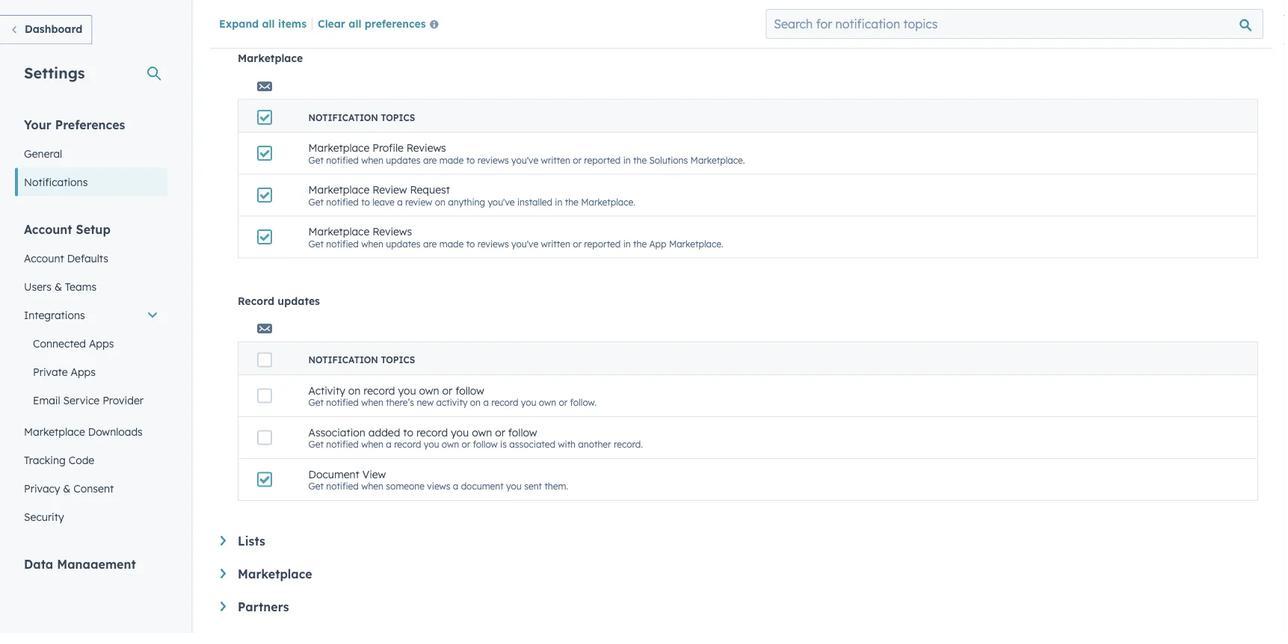 Task type: vqa. For each thing, say whether or not it's contained in the screenshot.
simon jacob Image
no



Task type: describe. For each thing, give the bounding box(es) containing it.
private apps link
[[15, 358, 168, 386]]

document view get notified when someone views a document you sent them.
[[309, 468, 569, 492]]

is
[[500, 439, 507, 450]]

to inside marketplace reviews get notified when updates are made to reviews you've written or reported in the app marketplace.
[[466, 238, 475, 249]]

your
[[24, 117, 51, 132]]

account defaults link
[[15, 244, 168, 273]]

dashboard link
[[0, 15, 92, 45]]

get inside activity on record you own or follow get notified when there's new activity on a record you own or follow.
[[309, 397, 324, 408]]

& for users
[[55, 280, 62, 293]]

follow inside activity on record you own or follow get notified when there's new activity on a record you own or follow.
[[456, 384, 485, 397]]

a inside association added to record you own or follow get notified when a record you own or follow is associated with another record.
[[386, 439, 392, 450]]

marketplace review request get notified to leave a review on anything you've installed in the marketplace.
[[309, 183, 636, 207]]

all for clear
[[349, 17, 362, 30]]

you inside document view get notified when someone views a document you sent them.
[[506, 481, 522, 492]]

you down 'activity'
[[451, 426, 469, 439]]

get inside association added to record you own or follow get notified when a record you own or follow is associated with another record.
[[309, 439, 324, 450]]

or inside marketplace profile reviews get notified when updates are made to reviews you've written or reported in the solutions marketplace.
[[573, 154, 582, 166]]

the inside marketplace reviews get notified when updates are made to reviews you've written or reported in the app marketplace.
[[634, 238, 647, 249]]

notified inside activity on record you own or follow get notified when there's new activity on a record you own or follow.
[[326, 397, 359, 408]]

code
[[69, 454, 94, 467]]

marketplace for downloads
[[24, 425, 85, 438]]

Search for notification topics search field
[[766, 9, 1264, 39]]

request
[[410, 183, 450, 196]]

anything
[[448, 196, 485, 207]]

get inside document view get notified when someone views a document you sent them.
[[309, 481, 324, 492]]

private
[[33, 365, 68, 379]]

notified inside marketplace profile reviews get notified when updates are made to reviews you've written or reported in the solutions marketplace.
[[326, 154, 359, 166]]

users & teams link
[[15, 273, 168, 301]]

leave
[[373, 196, 395, 207]]

when inside marketplace reviews get notified when updates are made to reviews you've written or reported in the app marketplace.
[[361, 238, 384, 249]]

marketplace for reviews
[[309, 225, 370, 238]]

view
[[363, 468, 386, 481]]

activity on record you own or follow get notified when there's new activity on a record you own or follow.
[[309, 384, 597, 408]]

review
[[405, 196, 433, 207]]

own right there's at the left of the page
[[419, 384, 440, 397]]

tracking code
[[24, 454, 94, 467]]

document
[[309, 468, 360, 481]]

notified inside marketplace review request get notified to leave a review on anything you've installed in the marketplace.
[[326, 196, 359, 207]]

& for privacy
[[63, 482, 71, 495]]

marketplace for profile
[[309, 141, 370, 154]]

connected
[[33, 337, 86, 350]]

all for expand
[[262, 17, 275, 30]]

a inside marketplace review request get notified to leave a review on anything you've installed in the marketplace.
[[397, 196, 403, 207]]

reviews inside marketplace profile reviews get notified when updates are made to reviews you've written or reported in the solutions marketplace.
[[478, 154, 509, 166]]

record
[[238, 294, 275, 307]]

when inside marketplace profile reviews get notified when updates are made to reviews you've written or reported in the solutions marketplace.
[[361, 154, 384, 166]]

own up document view get notified when someone views a document you sent them.
[[442, 439, 459, 450]]

reviews inside marketplace profile reviews get notified when updates are made to reviews you've written or reported in the solutions marketplace.
[[407, 141, 446, 154]]

with
[[558, 439, 576, 450]]

associated
[[510, 439, 556, 450]]

marketplace profile reviews get notified when updates are made to reviews you've written or reported in the solutions marketplace.
[[309, 141, 745, 166]]

reported inside marketplace profile reviews get notified when updates are made to reviews you've written or reported in the solutions marketplace.
[[584, 154, 621, 166]]

preferences
[[365, 17, 426, 30]]

marketplace. inside marketplace reviews get notified when updates are made to reviews you've written or reported in the app marketplace.
[[669, 238, 724, 249]]

notified inside association added to record you own or follow get notified when a record you own or follow is associated with another record.
[[326, 439, 359, 450]]

them.
[[545, 481, 569, 492]]

general
[[24, 147, 62, 160]]

written inside marketplace profile reviews get notified when updates are made to reviews you've written or reported in the solutions marketplace.
[[541, 154, 571, 166]]

connected apps link
[[15, 330, 168, 358]]

solutions
[[650, 154, 688, 166]]

profile
[[373, 141, 404, 154]]

you've inside marketplace reviews get notified when updates are made to reviews you've written or reported in the app marketplace.
[[512, 238, 539, 249]]

integrations button
[[15, 301, 168, 330]]

in inside marketplace reviews get notified when updates are made to reviews you've written or reported in the app marketplace.
[[624, 238, 631, 249]]

setup
[[76, 222, 111, 237]]

you've for marketplace review request
[[488, 196, 515, 207]]

data management
[[24, 557, 136, 572]]

updates inside marketplace profile reviews get notified when updates are made to reviews you've written or reported in the solutions marketplace.
[[386, 154, 421, 166]]

privacy & consent link
[[15, 475, 168, 503]]

your preferences element
[[15, 116, 168, 196]]

service
[[63, 394, 100, 407]]

integrations
[[24, 309, 85, 322]]

provider
[[103, 394, 144, 407]]

expand all items
[[219, 17, 307, 30]]

email service provider
[[33, 394, 144, 407]]

lists
[[238, 534, 265, 549]]

marketplace button
[[221, 567, 1259, 582]]

are inside marketplace reviews get notified when updates are made to reviews you've written or reported in the app marketplace.
[[423, 238, 437, 249]]

document
[[461, 481, 504, 492]]

notification for marketplace
[[309, 112, 378, 123]]

consent
[[74, 482, 114, 495]]

own left is
[[472, 426, 492, 439]]

when inside document view get notified when someone views a document you sent them.
[[361, 481, 384, 492]]

association
[[309, 426, 366, 439]]

someone
[[386, 481, 425, 492]]

email service provider link
[[15, 386, 168, 415]]

in inside marketplace profile reviews get notified when updates are made to reviews you've written or reported in the solutions marketplace.
[[624, 154, 631, 166]]

get inside marketplace review request get notified to leave a review on anything you've installed in the marketplace.
[[309, 196, 324, 207]]

marketplace downloads link
[[15, 418, 168, 446]]

to inside marketplace review request get notified to leave a review on anything you've installed in the marketplace.
[[361, 196, 370, 207]]

updates inside marketplace reviews get notified when updates are made to reviews you've written or reported in the app marketplace.
[[386, 238, 421, 249]]

expand
[[219, 17, 259, 30]]

review
[[373, 183, 407, 196]]

2 vertical spatial updates
[[278, 294, 320, 307]]

notified inside document view get notified when someone views a document you sent them.
[[326, 481, 359, 492]]

you up document view get notified when someone views a document you sent them.
[[424, 439, 439, 450]]

your preferences
[[24, 117, 125, 132]]

activity
[[437, 397, 468, 408]]

preferences
[[55, 117, 125, 132]]

record down new
[[417, 426, 448, 439]]

notifications
[[24, 175, 88, 189]]

when inside activity on record you own or follow get notified when there's new activity on a record you own or follow.
[[361, 397, 384, 408]]

marketplace. inside marketplace review request get notified to leave a review on anything you've installed in the marketplace.
[[581, 196, 636, 207]]

added
[[369, 426, 401, 439]]

there's
[[386, 397, 414, 408]]

security link
[[15, 503, 168, 531]]

lists button
[[221, 534, 1259, 549]]

partners button
[[221, 600, 1259, 615]]

the inside marketplace profile reviews get notified when updates are made to reviews you've written or reported in the solutions marketplace.
[[634, 154, 647, 166]]

record updates
[[238, 294, 320, 307]]

clear all preferences
[[318, 17, 426, 30]]

tracking
[[24, 454, 66, 467]]

expand all items button
[[219, 17, 307, 30]]

management
[[57, 557, 136, 572]]

defaults
[[67, 252, 108, 265]]

get inside marketplace reviews get notified when updates are made to reviews you've written or reported in the app marketplace.
[[309, 238, 324, 249]]



Task type: locate. For each thing, give the bounding box(es) containing it.
apps for connected apps
[[89, 337, 114, 350]]

1 horizontal spatial &
[[63, 482, 71, 495]]

downloads
[[88, 425, 143, 438]]

0 horizontal spatial &
[[55, 280, 62, 293]]

0 vertical spatial updates
[[386, 154, 421, 166]]

get up association on the left of page
[[309, 397, 324, 408]]

2 notification from the top
[[309, 355, 378, 366]]

caret image down caret image at the bottom of page
[[221, 602, 226, 612]]

account defaults
[[24, 252, 108, 265]]

to right added
[[403, 426, 414, 439]]

1 vertical spatial reviews
[[373, 225, 412, 238]]

in inside marketplace review request get notified to leave a review on anything you've installed in the marketplace.
[[555, 196, 563, 207]]

1 vertical spatial written
[[541, 238, 571, 249]]

account for account setup
[[24, 222, 72, 237]]

notification topics up activity
[[309, 355, 415, 366]]

you've down installed
[[512, 238, 539, 249]]

app
[[650, 238, 667, 249]]

follow.
[[570, 397, 597, 408]]

2 all from the left
[[349, 17, 362, 30]]

2 notification topics from the top
[[309, 355, 415, 366]]

record up someone in the bottom of the page
[[394, 439, 421, 450]]

email
[[33, 394, 60, 407]]

account for account defaults
[[24, 252, 64, 265]]

are
[[423, 154, 437, 166], [423, 238, 437, 249]]

apps down integrations button at left
[[89, 337, 114, 350]]

get up document
[[309, 439, 324, 450]]

get left leave
[[309, 196, 324, 207]]

account setup
[[24, 222, 111, 237]]

4 notified from the top
[[326, 397, 359, 408]]

1 horizontal spatial all
[[349, 17, 362, 30]]

get inside marketplace profile reviews get notified when updates are made to reviews you've written or reported in the solutions marketplace.
[[309, 154, 324, 166]]

you've for marketplace profile reviews
[[512, 154, 539, 166]]

0 vertical spatial written
[[541, 154, 571, 166]]

5 when from the top
[[361, 481, 384, 492]]

caret image for lists
[[221, 536, 226, 546]]

2 caret image from the top
[[221, 602, 226, 612]]

written up installed
[[541, 154, 571, 166]]

privacy
[[24, 482, 60, 495]]

marketplace downloads
[[24, 425, 143, 438]]

5 get from the top
[[309, 439, 324, 450]]

1 all from the left
[[262, 17, 275, 30]]

1 vertical spatial notification
[[309, 355, 378, 366]]

or inside marketplace reviews get notified when updates are made to reviews you've written or reported in the app marketplace.
[[573, 238, 582, 249]]

all inside clear all preferences button
[[349, 17, 362, 30]]

4 when from the top
[[361, 439, 384, 450]]

the left app
[[634, 238, 647, 249]]

get up record updates
[[309, 238, 324, 249]]

views
[[427, 481, 451, 492]]

marketplace inside marketplace reviews get notified when updates are made to reviews you've written or reported in the app marketplace.
[[309, 225, 370, 238]]

users
[[24, 280, 52, 293]]

marketplace.
[[691, 154, 745, 166], [581, 196, 636, 207], [669, 238, 724, 249]]

1 notification topics from the top
[[309, 112, 415, 123]]

2 reviews from the top
[[478, 238, 509, 249]]

own left the follow.
[[539, 397, 557, 408]]

apps up service
[[71, 365, 96, 379]]

1 vertical spatial apps
[[71, 365, 96, 379]]

2 horizontal spatial on
[[470, 397, 481, 408]]

1 vertical spatial reviews
[[478, 238, 509, 249]]

marketplace for review
[[309, 183, 370, 196]]

when inside association added to record you own or follow get notified when a record you own or follow is associated with another record.
[[361, 439, 384, 450]]

reported left app
[[584, 238, 621, 249]]

account up account defaults
[[24, 222, 72, 237]]

on right 'activity'
[[470, 397, 481, 408]]

to up marketplace review request get notified to leave a review on anything you've installed in the marketplace.
[[466, 154, 475, 166]]

notified inside marketplace reviews get notified when updates are made to reviews you've written or reported in the app marketplace.
[[326, 238, 359, 249]]

you left sent
[[506, 481, 522, 492]]

2 account from the top
[[24, 252, 64, 265]]

marketplace. right installed
[[581, 196, 636, 207]]

notification up activity
[[309, 355, 378, 366]]

follow right new
[[456, 384, 485, 397]]

marketplace inside account setup element
[[24, 425, 85, 438]]

to inside marketplace profile reviews get notified when updates are made to reviews you've written or reported in the solutions marketplace.
[[466, 154, 475, 166]]

reported inside marketplace reviews get notified when updates are made to reviews you've written or reported in the app marketplace.
[[584, 238, 621, 249]]

notifications link
[[15, 168, 168, 196]]

2 notified from the top
[[326, 196, 359, 207]]

privacy & consent
[[24, 482, 114, 495]]

&
[[55, 280, 62, 293], [63, 482, 71, 495]]

get left "profile"
[[309, 154, 324, 166]]

apps
[[89, 337, 114, 350], [71, 365, 96, 379]]

3 notified from the top
[[326, 238, 359, 249]]

marketplace reviews get notified when updates are made to reviews you've written or reported in the app marketplace.
[[309, 225, 724, 249]]

updates right record
[[278, 294, 320, 307]]

0 vertical spatial reported
[[584, 154, 621, 166]]

3 when from the top
[[361, 397, 384, 408]]

to down anything on the top left
[[466, 238, 475, 249]]

the right installed
[[565, 196, 579, 207]]

2 vertical spatial you've
[[512, 238, 539, 249]]

you've left installed
[[488, 196, 515, 207]]

1 notified from the top
[[326, 154, 359, 166]]

0 vertical spatial are
[[423, 154, 437, 166]]

reviews up marketplace review request get notified to leave a review on anything you've installed in the marketplace.
[[478, 154, 509, 166]]

made down anything on the top left
[[440, 238, 464, 249]]

new
[[417, 397, 434, 408]]

1 vertical spatial caret image
[[221, 602, 226, 612]]

to left leave
[[361, 196, 370, 207]]

0 vertical spatial caret image
[[221, 536, 226, 546]]

0 vertical spatial topics
[[381, 112, 415, 123]]

topics
[[381, 112, 415, 123], [381, 355, 415, 366]]

& right users
[[55, 280, 62, 293]]

1 horizontal spatial on
[[435, 196, 446, 207]]

connected apps
[[33, 337, 114, 350]]

account up users
[[24, 252, 64, 265]]

written down installed
[[541, 238, 571, 249]]

are inside marketplace profile reviews get notified when updates are made to reviews you've written or reported in the solutions marketplace.
[[423, 154, 437, 166]]

caret image for partners
[[221, 602, 226, 612]]

made inside marketplace profile reviews get notified when updates are made to reviews you've written or reported in the solutions marketplace.
[[440, 154, 464, 166]]

when left someone in the bottom of the page
[[361, 481, 384, 492]]

2 vertical spatial in
[[624, 238, 631, 249]]

when left there's at the left of the page
[[361, 397, 384, 408]]

all right clear
[[349, 17, 362, 30]]

1 reported from the top
[[584, 154, 621, 166]]

a inside document view get notified when someone views a document you sent them.
[[453, 481, 459, 492]]

2 vertical spatial the
[[634, 238, 647, 249]]

1 vertical spatial topics
[[381, 355, 415, 366]]

made inside marketplace reviews get notified when updates are made to reviews you've written or reported in the app marketplace.
[[440, 238, 464, 249]]

are down review
[[423, 238, 437, 249]]

2 are from the top
[[423, 238, 437, 249]]

apps for private apps
[[71, 365, 96, 379]]

2 vertical spatial marketplace.
[[669, 238, 724, 249]]

topics for reviews
[[381, 112, 415, 123]]

1 when from the top
[[361, 154, 384, 166]]

4 get from the top
[[309, 397, 324, 408]]

1 made from the top
[[440, 154, 464, 166]]

teams
[[65, 280, 97, 293]]

1 vertical spatial in
[[555, 196, 563, 207]]

updates
[[386, 154, 421, 166], [386, 238, 421, 249], [278, 294, 320, 307]]

reviews inside marketplace reviews get notified when updates are made to reviews you've written or reported in the app marketplace.
[[373, 225, 412, 238]]

get down association on the left of page
[[309, 481, 324, 492]]

marketplace inside marketplace profile reviews get notified when updates are made to reviews you've written or reported in the solutions marketplace.
[[309, 141, 370, 154]]

0 horizontal spatial all
[[262, 17, 275, 30]]

6 get from the top
[[309, 481, 324, 492]]

you've inside marketplace review request get notified to leave a review on anything you've installed in the marketplace.
[[488, 196, 515, 207]]

2 made from the top
[[440, 238, 464, 249]]

2 when from the top
[[361, 238, 384, 249]]

a up view
[[386, 439, 392, 450]]

0 vertical spatial notification topics
[[309, 112, 415, 123]]

record up is
[[492, 397, 519, 408]]

activity
[[309, 384, 345, 397]]

settings
[[24, 63, 85, 82]]

caret image
[[221, 569, 226, 579]]

notification topics
[[309, 112, 415, 123], [309, 355, 415, 366]]

marketplace. right app
[[669, 238, 724, 249]]

1 get from the top
[[309, 154, 324, 166]]

0 vertical spatial in
[[624, 154, 631, 166]]

follow right is
[[509, 426, 537, 439]]

1 reviews from the top
[[478, 154, 509, 166]]

6 notified from the top
[[326, 481, 359, 492]]

installed
[[518, 196, 553, 207]]

2 get from the top
[[309, 196, 324, 207]]

marketplace. right solutions
[[691, 154, 745, 166]]

topics up there's at the left of the page
[[381, 355, 415, 366]]

a
[[397, 196, 403, 207], [484, 397, 489, 408], [386, 439, 392, 450], [453, 481, 459, 492]]

you
[[398, 384, 416, 397], [521, 397, 537, 408], [451, 426, 469, 439], [424, 439, 439, 450], [506, 481, 522, 492]]

you've up installed
[[512, 154, 539, 166]]

1 vertical spatial notification topics
[[309, 355, 415, 366]]

record.
[[614, 439, 643, 450]]

when up view
[[361, 439, 384, 450]]

reviews
[[478, 154, 509, 166], [478, 238, 509, 249]]

1 topics from the top
[[381, 112, 415, 123]]

2 topics from the top
[[381, 355, 415, 366]]

to inside association added to record you own or follow get notified when a record you own or follow is associated with another record.
[[403, 426, 414, 439]]

1 account from the top
[[24, 222, 72, 237]]

2 reported from the top
[[584, 238, 621, 249]]

1 vertical spatial marketplace.
[[581, 196, 636, 207]]

notification topics up "profile"
[[309, 112, 415, 123]]

dashboard
[[25, 22, 83, 36]]

in right installed
[[555, 196, 563, 207]]

own
[[419, 384, 440, 397], [539, 397, 557, 408], [472, 426, 492, 439], [442, 439, 459, 450]]

clear all preferences button
[[318, 16, 445, 33]]

0 vertical spatial you've
[[512, 154, 539, 166]]

topics up "profile"
[[381, 112, 415, 123]]

notification
[[309, 112, 378, 123], [309, 355, 378, 366]]

sent
[[525, 481, 542, 492]]

caret image inside lists dropdown button
[[221, 536, 226, 546]]

& right privacy
[[63, 482, 71, 495]]

1 vertical spatial reported
[[584, 238, 621, 249]]

marketplace inside marketplace review request get notified to leave a review on anything you've installed in the marketplace.
[[309, 183, 370, 196]]

1 are from the top
[[423, 154, 437, 166]]

data
[[24, 557, 53, 572]]

reviews down leave
[[373, 225, 412, 238]]

users & teams
[[24, 280, 97, 293]]

written
[[541, 154, 571, 166], [541, 238, 571, 249]]

account
[[24, 222, 72, 237], [24, 252, 64, 265]]

account setup element
[[15, 221, 168, 531]]

items
[[278, 17, 307, 30]]

made
[[440, 154, 464, 166], [440, 238, 464, 249]]

reviews down anything on the top left
[[478, 238, 509, 249]]

reviews right "profile"
[[407, 141, 446, 154]]

1 vertical spatial the
[[565, 196, 579, 207]]

association added to record you own or follow get notified when a record you own or follow is associated with another record.
[[309, 426, 643, 450]]

0 vertical spatial account
[[24, 222, 72, 237]]

when
[[361, 154, 384, 166], [361, 238, 384, 249], [361, 397, 384, 408], [361, 439, 384, 450], [361, 481, 384, 492]]

the inside marketplace review request get notified to leave a review on anything you've installed in the marketplace.
[[565, 196, 579, 207]]

topics for record
[[381, 355, 415, 366]]

made up request
[[440, 154, 464, 166]]

in left app
[[624, 238, 631, 249]]

2 written from the top
[[541, 238, 571, 249]]

1 vertical spatial &
[[63, 482, 71, 495]]

you've inside marketplace profile reviews get notified when updates are made to reviews you've written or reported in the solutions marketplace.
[[512, 154, 539, 166]]

1 vertical spatial made
[[440, 238, 464, 249]]

tracking code link
[[15, 446, 168, 475]]

0 horizontal spatial on
[[348, 384, 361, 397]]

security
[[24, 511, 64, 524]]

notified
[[326, 154, 359, 166], [326, 196, 359, 207], [326, 238, 359, 249], [326, 397, 359, 408], [326, 439, 359, 450], [326, 481, 359, 492]]

1 caret image from the top
[[221, 536, 226, 546]]

0 vertical spatial notification
[[309, 112, 378, 123]]

1 written from the top
[[541, 154, 571, 166]]

5 notified from the top
[[326, 439, 359, 450]]

partners
[[238, 600, 289, 615]]

3 get from the top
[[309, 238, 324, 249]]

marketplace. inside marketplace profile reviews get notified when updates are made to reviews you've written or reported in the solutions marketplace.
[[691, 154, 745, 166]]

reported left solutions
[[584, 154, 621, 166]]

all left items
[[262, 17, 275, 30]]

a right 'activity'
[[484, 397, 489, 408]]

on right review
[[435, 196, 446, 207]]

1 notification from the top
[[309, 112, 378, 123]]

written inside marketplace reviews get notified when updates are made to reviews you've written or reported in the app marketplace.
[[541, 238, 571, 249]]

1 vertical spatial account
[[24, 252, 64, 265]]

notification topics for on
[[309, 355, 415, 366]]

are up request
[[423, 154, 437, 166]]

in left solutions
[[624, 154, 631, 166]]

notification topics for profile
[[309, 112, 415, 123]]

when up review
[[361, 154, 384, 166]]

a inside activity on record you own or follow get notified when there's new activity on a record you own or follow.
[[484, 397, 489, 408]]

a right views
[[453, 481, 459, 492]]

caret image inside partners dropdown button
[[221, 602, 226, 612]]

1 vertical spatial updates
[[386, 238, 421, 249]]

follow left is
[[473, 439, 498, 450]]

the left solutions
[[634, 154, 647, 166]]

updates down review
[[386, 238, 421, 249]]

when down leave
[[361, 238, 384, 249]]

notification for activity
[[309, 355, 378, 366]]

another
[[579, 439, 612, 450]]

0 vertical spatial &
[[55, 280, 62, 293]]

reviews inside marketplace reviews get notified when updates are made to reviews you've written or reported in the app marketplace.
[[478, 238, 509, 249]]

caret image
[[221, 536, 226, 546], [221, 602, 226, 612]]

clear
[[318, 17, 346, 30]]

updates up review
[[386, 154, 421, 166]]

general link
[[15, 140, 168, 168]]

0 vertical spatial marketplace.
[[691, 154, 745, 166]]

record up added
[[364, 384, 395, 397]]

0 vertical spatial apps
[[89, 337, 114, 350]]

marketplace
[[238, 52, 303, 65], [309, 141, 370, 154], [309, 183, 370, 196], [309, 225, 370, 238], [24, 425, 85, 438], [238, 567, 312, 582]]

0 vertical spatial reviews
[[407, 141, 446, 154]]

a right leave
[[397, 196, 403, 207]]

0 vertical spatial the
[[634, 154, 647, 166]]

1 vertical spatial you've
[[488, 196, 515, 207]]

on inside marketplace review request get notified to leave a review on anything you've installed in the marketplace.
[[435, 196, 446, 207]]

record
[[364, 384, 395, 397], [492, 397, 519, 408], [417, 426, 448, 439], [394, 439, 421, 450]]

you up associated
[[521, 397, 537, 408]]

caret image left lists
[[221, 536, 226, 546]]

you left new
[[398, 384, 416, 397]]

on right activity
[[348, 384, 361, 397]]

reported
[[584, 154, 621, 166], [584, 238, 621, 249]]

1 vertical spatial are
[[423, 238, 437, 249]]

0 vertical spatial made
[[440, 154, 464, 166]]

0 vertical spatial reviews
[[478, 154, 509, 166]]

private apps
[[33, 365, 96, 379]]

follow
[[456, 384, 485, 397], [509, 426, 537, 439], [473, 439, 498, 450]]

notification up "profile"
[[309, 112, 378, 123]]



